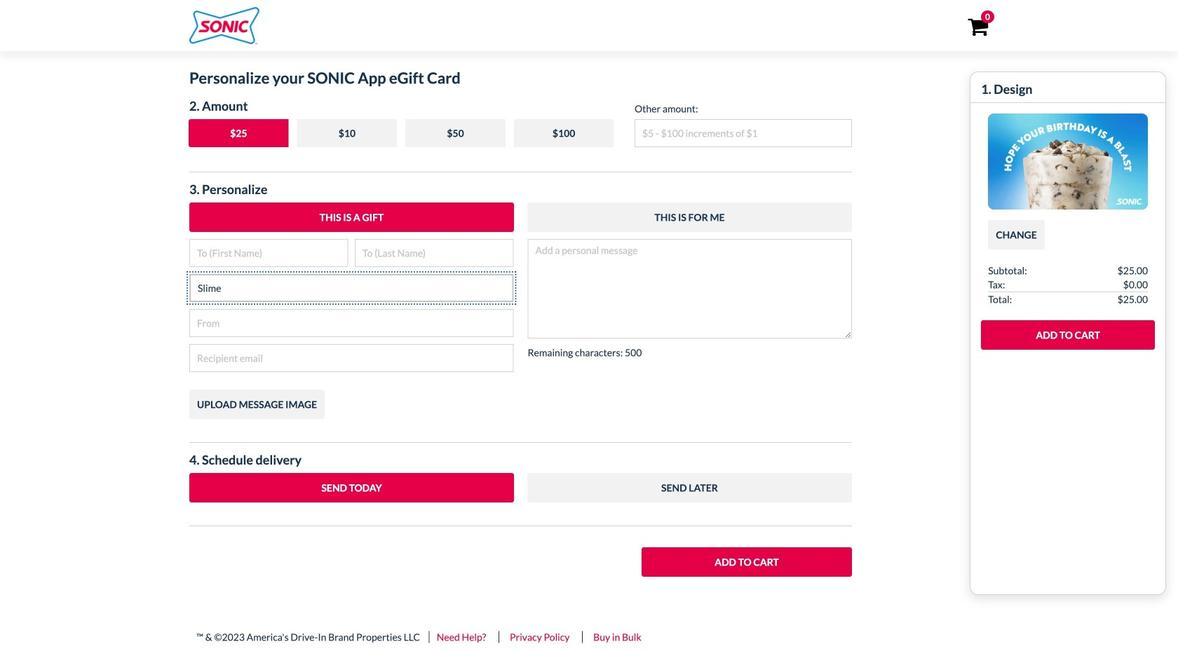 Task type: describe. For each thing, give the bounding box(es) containing it.
To (Last Name) text field
[[355, 239, 514, 267]]

From text field
[[189, 309, 514, 337]]

Recipient email text field
[[189, 344, 514, 372]]



Task type: locate. For each thing, give the bounding box(es) containing it.
To (Nickname) text field
[[189, 274, 514, 302]]

main content
[[179, 63, 1166, 595]]

$5 - $100 increments of $1 text field
[[635, 119, 852, 147]]

To (First Name) text field
[[189, 239, 348, 267]]

Add a personal message text field
[[528, 239, 852, 339]]

birthday blast selected card design image
[[988, 114, 1148, 210]]

cart icon image
[[968, 18, 989, 36]]



Task type: vqa. For each thing, say whether or not it's contained in the screenshot.
SONIC Logo Selected Card Design
no



